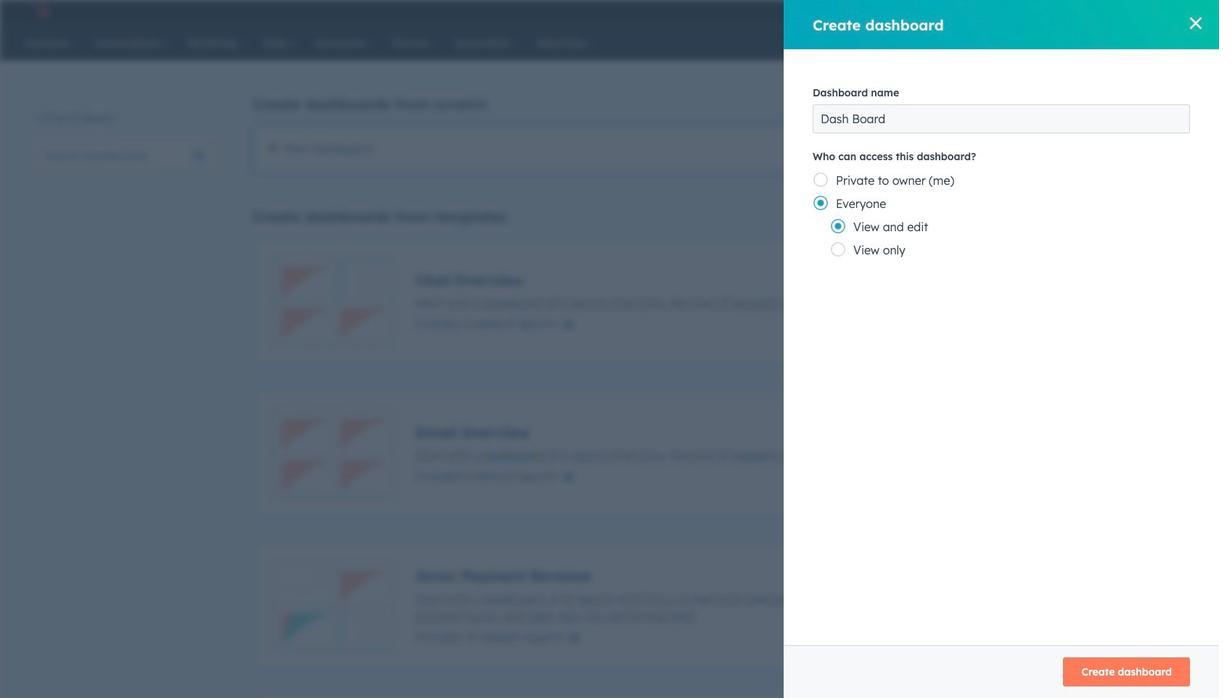 Task type: vqa. For each thing, say whether or not it's contained in the screenshot.
Search HubSpot search box
yes



Task type: describe. For each thing, give the bounding box(es) containing it.
marketplaces image
[[930, 7, 944, 20]]

Search search field
[[35, 142, 216, 171]]

Search HubSpot search field
[[1004, 30, 1158, 55]]



Task type: locate. For each thing, give the bounding box(es) containing it.
close image
[[1190, 17, 1202, 29]]

None checkbox
[[253, 125, 1142, 173], [253, 390, 1142, 519], [253, 125, 1142, 173], [253, 390, 1142, 519]]

None text field
[[813, 105, 1190, 134]]

menu
[[825, 0, 1191, 23]]

None checkbox
[[253, 237, 1142, 366], [253, 542, 1142, 671], [253, 695, 1142, 699], [253, 237, 1142, 366], [253, 542, 1142, 671], [253, 695, 1142, 699]]

james peterson image
[[1040, 5, 1053, 18]]



